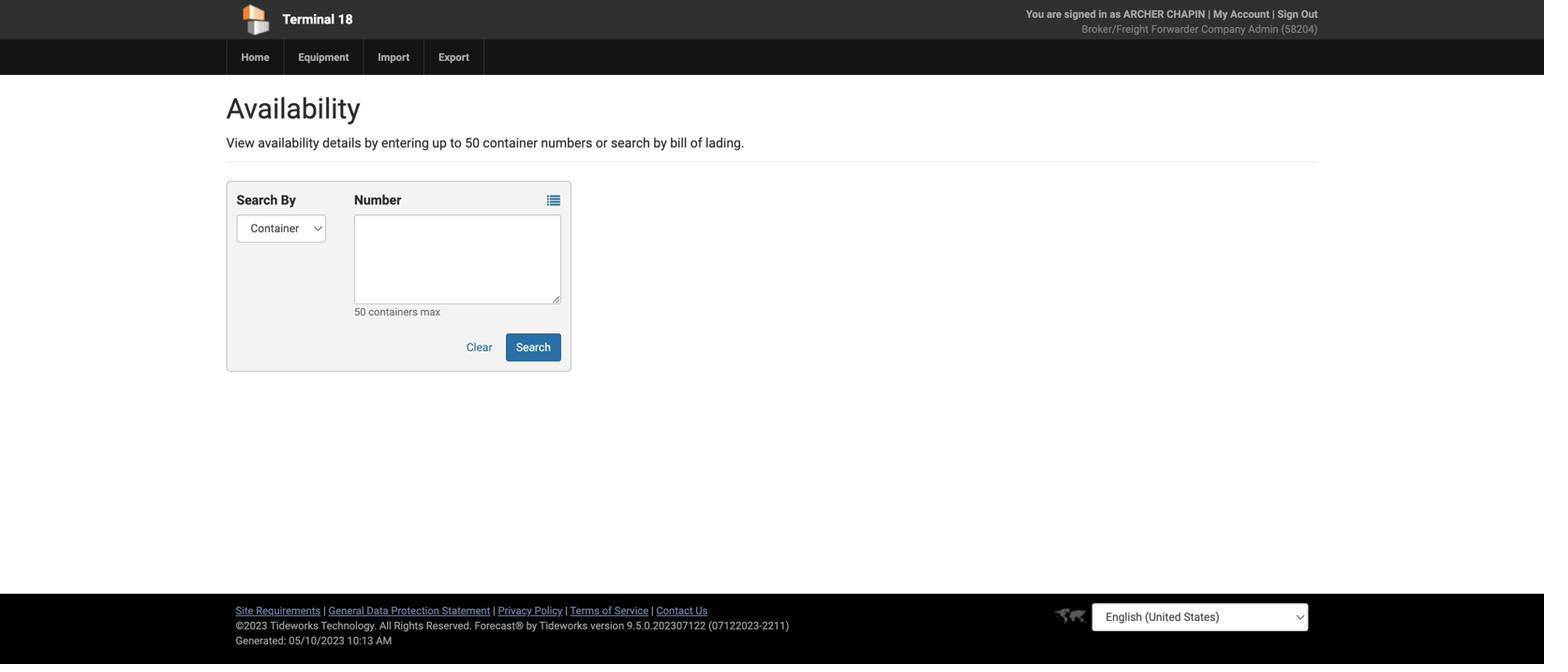 Task type: vqa. For each thing, say whether or not it's contained in the screenshot.
(07122023-
yes



Task type: describe. For each thing, give the bounding box(es) containing it.
reserved.
[[426, 620, 472, 632]]

privacy policy link
[[498, 605, 563, 617]]

import link
[[363, 39, 424, 75]]

0 horizontal spatial by
[[365, 135, 378, 151]]

company
[[1202, 23, 1246, 35]]

containers
[[369, 306, 418, 318]]

availability
[[226, 92, 360, 126]]

chapin
[[1167, 8, 1206, 20]]

10:13
[[347, 635, 373, 647]]

terms of service link
[[570, 605, 649, 617]]

equipment link
[[284, 39, 363, 75]]

protection
[[391, 605, 440, 617]]

data
[[367, 605, 389, 617]]

in
[[1099, 8, 1108, 20]]

clear button
[[456, 334, 503, 362]]

| up tideworks
[[565, 605, 568, 617]]

| up "9.5.0.202307122"
[[651, 605, 654, 617]]

you are signed in as archer chapin | my account | sign out broker/freight forwarder company admin (58204)
[[1026, 8, 1318, 35]]

max
[[421, 306, 441, 318]]

contact us link
[[657, 605, 708, 617]]

(58204)
[[1282, 23, 1318, 35]]

| left sign
[[1273, 8, 1275, 20]]

service
[[615, 605, 649, 617]]

account
[[1231, 8, 1270, 20]]

site requirements | general data protection statement | privacy policy | terms of service | contact us ©2023 tideworks technology. all rights reserved. forecast® by tideworks version 9.5.0.202307122 (07122023-2211) generated: 05/10/2023 10:13 am
[[236, 605, 790, 647]]

sign out link
[[1278, 8, 1318, 20]]

archer
[[1124, 8, 1165, 20]]

technology.
[[321, 620, 377, 632]]

tideworks
[[540, 620, 588, 632]]

terms
[[570, 605, 600, 617]]

entering
[[381, 135, 429, 151]]

of inside site requirements | general data protection statement | privacy policy | terms of service | contact us ©2023 tideworks technology. all rights reserved. forecast® by tideworks version 9.5.0.202307122 (07122023-2211) generated: 05/10/2023 10:13 am
[[602, 605, 612, 617]]

by
[[281, 193, 296, 208]]

my
[[1214, 8, 1228, 20]]

terminal 18
[[283, 12, 353, 27]]

privacy
[[498, 605, 532, 617]]

to
[[450, 135, 462, 151]]

as
[[1110, 8, 1121, 20]]

©2023 tideworks
[[236, 620, 319, 632]]

am
[[376, 635, 392, 647]]

0 horizontal spatial 50
[[354, 306, 366, 318]]

by inside site requirements | general data protection statement | privacy policy | terms of service | contact us ©2023 tideworks technology. all rights reserved. forecast® by tideworks version 9.5.0.202307122 (07122023-2211) generated: 05/10/2023 10:13 am
[[526, 620, 537, 632]]

all
[[380, 620, 392, 632]]

2211)
[[762, 620, 790, 632]]



Task type: locate. For each thing, give the bounding box(es) containing it.
| left general
[[323, 605, 326, 617]]

search right clear
[[516, 341, 551, 354]]

site requirements link
[[236, 605, 321, 617]]

equipment
[[299, 51, 349, 63]]

export
[[439, 51, 469, 63]]

of right bill
[[691, 135, 703, 151]]

9.5.0.202307122
[[627, 620, 706, 632]]

search
[[611, 135, 650, 151]]

general data protection statement link
[[329, 605, 490, 617]]

0 horizontal spatial search
[[237, 193, 278, 208]]

generated:
[[236, 635, 286, 647]]

signed
[[1065, 8, 1096, 20]]

of up the version
[[602, 605, 612, 617]]

forwarder
[[1152, 23, 1199, 35]]

site
[[236, 605, 254, 617]]

broker/freight
[[1082, 23, 1149, 35]]

us
[[696, 605, 708, 617]]

up
[[432, 135, 447, 151]]

or
[[596, 135, 608, 151]]

availability
[[258, 135, 319, 151]]

50 left the 'containers' on the top of page
[[354, 306, 366, 318]]

2 horizontal spatial by
[[654, 135, 667, 151]]

1 vertical spatial of
[[602, 605, 612, 617]]

numbers
[[541, 135, 593, 151]]

contact
[[657, 605, 693, 617]]

are
[[1047, 8, 1062, 20]]

view
[[226, 135, 255, 151]]

1 vertical spatial 50
[[354, 306, 366, 318]]

you
[[1026, 8, 1044, 20]]

0 vertical spatial 50
[[465, 135, 480, 151]]

| left my
[[1208, 8, 1211, 20]]

50 containers max
[[354, 306, 441, 318]]

05/10/2023
[[289, 635, 345, 647]]

general
[[329, 605, 364, 617]]

forecast®
[[475, 620, 524, 632]]

sign
[[1278, 8, 1299, 20]]

0 vertical spatial of
[[691, 135, 703, 151]]

view availability details by entering up to 50 container numbers or search by bill of lading.
[[226, 135, 745, 151]]

|
[[1208, 8, 1211, 20], [1273, 8, 1275, 20], [323, 605, 326, 617], [493, 605, 496, 617], [565, 605, 568, 617], [651, 605, 654, 617]]

1 vertical spatial search
[[516, 341, 551, 354]]

my account link
[[1214, 8, 1270, 20]]

search left by
[[237, 193, 278, 208]]

terminal
[[283, 12, 335, 27]]

home link
[[226, 39, 284, 75]]

1 horizontal spatial 50
[[465, 135, 480, 151]]

search for search
[[516, 341, 551, 354]]

out
[[1302, 8, 1318, 20]]

version
[[591, 620, 624, 632]]

home
[[241, 51, 269, 63]]

50
[[465, 135, 480, 151], [354, 306, 366, 318]]

statement
[[442, 605, 490, 617]]

1 horizontal spatial by
[[526, 620, 537, 632]]

number
[[354, 193, 401, 208]]

Number text field
[[354, 215, 561, 305]]

(07122023-
[[709, 620, 762, 632]]

policy
[[535, 605, 563, 617]]

search button
[[506, 334, 561, 362]]

search inside button
[[516, 341, 551, 354]]

details
[[323, 135, 361, 151]]

search by
[[237, 193, 296, 208]]

| up the forecast® in the left bottom of the page
[[493, 605, 496, 617]]

by down privacy policy 'link'
[[526, 620, 537, 632]]

search
[[237, 193, 278, 208], [516, 341, 551, 354]]

1 horizontal spatial search
[[516, 341, 551, 354]]

by right details
[[365, 135, 378, 151]]

bill
[[670, 135, 687, 151]]

search for search by
[[237, 193, 278, 208]]

clear
[[467, 341, 493, 354]]

import
[[378, 51, 410, 63]]

of
[[691, 135, 703, 151], [602, 605, 612, 617]]

container
[[483, 135, 538, 151]]

1 horizontal spatial of
[[691, 135, 703, 151]]

50 right to
[[465, 135, 480, 151]]

0 horizontal spatial of
[[602, 605, 612, 617]]

rights
[[394, 620, 424, 632]]

18
[[338, 12, 353, 27]]

terminal 18 link
[[226, 0, 665, 39]]

by left bill
[[654, 135, 667, 151]]

by
[[365, 135, 378, 151], [654, 135, 667, 151], [526, 620, 537, 632]]

export link
[[424, 39, 484, 75]]

0 vertical spatial search
[[237, 193, 278, 208]]

admin
[[1249, 23, 1279, 35]]

requirements
[[256, 605, 321, 617]]

lading.
[[706, 135, 745, 151]]



